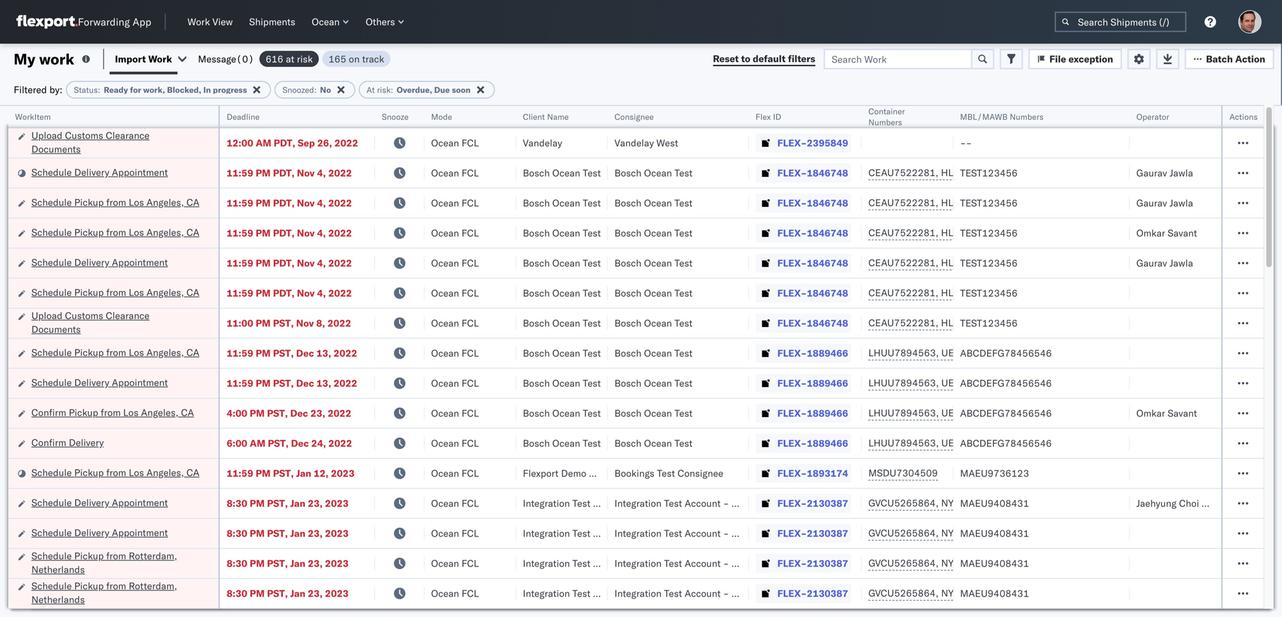Task type: locate. For each thing, give the bounding box(es) containing it.
1 11:59 from the top
[[227, 167, 253, 179]]

mbl/mawb numbers button
[[954, 109, 1117, 122]]

0 vertical spatial am
[[256, 137, 272, 149]]

ca
[[187, 196, 200, 208], [187, 226, 200, 238], [187, 287, 200, 299], [187, 347, 200, 359], [181, 407, 194, 419], [187, 467, 200, 479]]

4 account from the top
[[685, 588, 721, 600]]

6 ceau7522281, from the top
[[869, 317, 939, 329]]

1 horizontal spatial :
[[314, 85, 317, 95]]

2 horizontal spatial :
[[391, 85, 393, 95]]

3 flex-2130387 from the top
[[778, 558, 849, 570]]

schedule for third schedule pickup from los angeles, ca 'button' from the bottom of the page
[[31, 287, 72, 299]]

work
[[188, 16, 210, 28], [148, 53, 172, 65]]

14 ocean fcl from the top
[[431, 528, 479, 540]]

1 abcdefg78456546 from the top
[[961, 347, 1053, 359]]

4 1846748 from the top
[[807, 257, 849, 269]]

delivery for fourth the schedule delivery appointment button from the top of the page
[[74, 497, 109, 509]]

2 vandelay from the left
[[615, 137, 654, 149]]

1 vertical spatial netherlands
[[31, 594, 85, 606]]

1 ceau7522281, from the top
[[869, 167, 939, 179]]

upload customs clearance documents
[[31, 129, 150, 155], [31, 310, 150, 335]]

nov for third schedule pickup from los angeles, ca link from the bottom of the page
[[297, 287, 315, 299]]

5 hlxu6269489, from the top
[[942, 287, 1011, 299]]

12 schedule from the top
[[31, 580, 72, 592]]

fcl
[[462, 137, 479, 149], [462, 167, 479, 179], [462, 197, 479, 209], [462, 227, 479, 239], [462, 257, 479, 269], [462, 287, 479, 299], [462, 317, 479, 329], [462, 347, 479, 359], [462, 377, 479, 389], [462, 407, 479, 419], [462, 438, 479, 449], [462, 468, 479, 480], [462, 498, 479, 510], [462, 528, 479, 540], [462, 558, 479, 570], [462, 588, 479, 600]]

from for 1st schedule pickup from los angeles, ca link from the top of the page
[[106, 196, 126, 208]]

bosch
[[523, 167, 550, 179], [615, 167, 642, 179], [523, 197, 550, 209], [615, 197, 642, 209], [523, 227, 550, 239], [615, 227, 642, 239], [523, 257, 550, 269], [615, 257, 642, 269], [523, 287, 550, 299], [615, 287, 642, 299], [523, 317, 550, 329], [615, 317, 642, 329], [523, 347, 550, 359], [615, 347, 642, 359], [523, 377, 550, 389], [615, 377, 642, 389], [523, 407, 550, 419], [615, 407, 642, 419], [523, 438, 550, 449], [615, 438, 642, 449]]

6:00
[[227, 438, 248, 449]]

: for snoozed
[[314, 85, 317, 95]]

los inside button
[[123, 407, 139, 419]]

0 vertical spatial omkar savant
[[1137, 227, 1198, 239]]

1 vertical spatial clearance
[[106, 310, 150, 322]]

0 vertical spatial omkar
[[1137, 227, 1166, 239]]

7 schedule from the top
[[31, 377, 72, 389]]

2 vertical spatial jawla
[[1170, 257, 1194, 269]]

pst, for third the schedule delivery appointment button from the bottom of the page
[[273, 377, 294, 389]]

0 horizontal spatial risk
[[297, 53, 313, 65]]

schedule pickup from rotterdam, netherlands for second schedule pickup from rotterdam, netherlands link from the bottom
[[31, 550, 177, 576]]

1 horizontal spatial vandelay
[[615, 137, 654, 149]]

flex-2395849 button
[[756, 134, 852, 153], [756, 134, 852, 153]]

flex-1846748
[[778, 167, 849, 179], [778, 197, 849, 209], [778, 227, 849, 239], [778, 257, 849, 269], [778, 287, 849, 299], [778, 317, 849, 329]]

gaurav for 1st schedule pickup from los angeles, ca link from the top of the page
[[1137, 197, 1168, 209]]

delivery
[[74, 166, 109, 178], [74, 257, 109, 268], [74, 377, 109, 389], [69, 437, 104, 449], [74, 497, 109, 509], [74, 527, 109, 539]]

deadline button
[[220, 109, 362, 122]]

pickup for 1st schedule pickup from rotterdam, netherlands button from the top of the page
[[74, 550, 104, 562]]

6 fcl from the top
[[462, 287, 479, 299]]

customs for 12:00 am pdt, sep 26, 2022
[[65, 129, 103, 141]]

batch action button
[[1186, 49, 1275, 69]]

ceau7522281,
[[869, 167, 939, 179], [869, 197, 939, 209], [869, 227, 939, 239], [869, 257, 939, 269], [869, 287, 939, 299], [869, 317, 939, 329]]

0 vertical spatial clearance
[[106, 129, 150, 141]]

documents for 11:00
[[31, 323, 81, 335]]

2 11:59 from the top
[[227, 197, 253, 209]]

3 ceau7522281, from the top
[[869, 227, 939, 239]]

pm for fourth schedule pickup from los angeles, ca link from the bottom
[[256, 227, 271, 239]]

schedule pickup from rotterdam, netherlands link
[[31, 550, 201, 577], [31, 580, 201, 607]]

2022 for fourth schedule pickup from los angeles, ca link from the bottom
[[328, 227, 352, 239]]

4 1889466 from the top
[[807, 438, 849, 449]]

confirm
[[31, 407, 66, 419], [31, 437, 66, 449]]

mode button
[[425, 109, 503, 122]]

from for 4th schedule pickup from los angeles, ca link from the top of the page
[[106, 347, 126, 359]]

0 vertical spatial schedule pickup from rotterdam, netherlands button
[[31, 550, 201, 578]]

dec for confirm delivery
[[291, 438, 309, 449]]

9 resize handle column header from the left
[[1114, 106, 1130, 618]]

schedule pickup from los angeles, ca for fourth schedule pickup from los angeles, ca link from the bottom
[[31, 226, 200, 238]]

ceau7522281, hlxu6269489, hlxu8034992 for fifth schedule delivery appointment link from the bottom
[[869, 167, 1081, 179]]

pm for 1st schedule pickup from los angeles, ca link from the bottom
[[256, 468, 271, 480]]

2 uetu5238478 from the top
[[942, 377, 1009, 389]]

flex-1889466 button
[[756, 344, 852, 363], [756, 344, 852, 363], [756, 374, 852, 393], [756, 374, 852, 393], [756, 404, 852, 423], [756, 404, 852, 423], [756, 434, 852, 453], [756, 434, 852, 453]]

4, for 2nd schedule pickup from los angeles, ca 'button' from the top
[[317, 227, 326, 239]]

ca for 1st schedule pickup from los angeles, ca 'button'
[[187, 196, 200, 208]]

0 vertical spatial upload customs clearance documents button
[[31, 129, 201, 157]]

4 schedule pickup from los angeles, ca button from the top
[[31, 346, 200, 361]]

lhuu7894563, uetu5238478 for schedule pickup from los angeles, ca
[[869, 347, 1009, 359]]

4 ceau7522281, from the top
[[869, 257, 939, 269]]

others button
[[360, 13, 410, 31]]

hlxu8034992 for second schedule delivery appointment link from the top of the page
[[1014, 257, 1081, 269]]

pm for third schedule pickup from los angeles, ca link from the bottom of the page
[[256, 287, 271, 299]]

12:00
[[227, 137, 253, 149]]

vandelay left west
[[615, 137, 654, 149]]

hlxu8034992 for 1st schedule pickup from los angeles, ca link from the top of the page
[[1014, 197, 1081, 209]]

am right 6:00
[[250, 438, 266, 449]]

0 vertical spatial upload customs clearance documents link
[[31, 129, 201, 156]]

nov for second schedule delivery appointment link from the top of the page
[[297, 257, 315, 269]]

jawla
[[1170, 167, 1194, 179], [1170, 197, 1194, 209], [1170, 257, 1194, 269]]

2022 for 4th schedule pickup from los angeles, ca link from the top of the page
[[334, 347, 358, 359]]

pm
[[256, 167, 271, 179], [256, 197, 271, 209], [256, 227, 271, 239], [256, 257, 271, 269], [256, 287, 271, 299], [256, 317, 271, 329], [256, 347, 271, 359], [256, 377, 271, 389], [250, 407, 265, 419], [256, 468, 271, 480], [250, 498, 265, 510], [250, 528, 265, 540], [250, 558, 265, 570], [250, 588, 265, 600]]

ocean button
[[306, 13, 355, 31]]

1 vertical spatial upload customs clearance documents
[[31, 310, 150, 335]]

23, for fifth schedule delivery appointment link
[[308, 528, 323, 540]]

0 vertical spatial jawla
[[1170, 167, 1194, 179]]

pm for 2nd schedule delivery appointment link from the bottom of the page
[[250, 498, 265, 510]]

2 13, from the top
[[317, 377, 331, 389]]

pm for 1st schedule pickup from los angeles, ca link from the top of the page
[[256, 197, 271, 209]]

resize handle column header for deadline button on the top
[[359, 106, 375, 618]]

1 vertical spatial documents
[[31, 323, 81, 335]]

0 horizontal spatial vandelay
[[523, 137, 563, 149]]

numbers down container
[[869, 117, 903, 127]]

status
[[74, 85, 98, 95]]

actions
[[1230, 112, 1259, 122]]

netherlands for first schedule pickup from rotterdam, netherlands link from the bottom of the page
[[31, 594, 85, 606]]

0 vertical spatial customs
[[65, 129, 103, 141]]

2 clearance from the top
[[106, 310, 150, 322]]

jaehyung
[[1137, 498, 1177, 510]]

1 vertical spatial upload customs clearance documents link
[[31, 309, 201, 336]]

risk right at
[[377, 85, 391, 95]]

3 4, from the top
[[317, 227, 326, 239]]

4, for 1st schedule pickup from los angeles, ca 'button'
[[317, 197, 326, 209]]

4 8:30 pm pst, jan 23, 2023 from the top
[[227, 588, 349, 600]]

from for fourth schedule pickup from los angeles, ca link from the bottom
[[106, 226, 126, 238]]

: right at
[[391, 85, 393, 95]]

0 vertical spatial netherlands
[[31, 564, 85, 576]]

0 vertical spatial 13,
[[317, 347, 331, 359]]

1 vertical spatial upload customs clearance documents button
[[31, 309, 201, 338]]

0 vertical spatial risk
[[297, 53, 313, 65]]

4,
[[317, 167, 326, 179], [317, 197, 326, 209], [317, 227, 326, 239], [317, 257, 326, 269], [317, 287, 326, 299]]

netherlands
[[31, 564, 85, 576], [31, 594, 85, 606]]

2022 for third schedule pickup from los angeles, ca link from the bottom of the page
[[328, 287, 352, 299]]

vandelay down client name at the left
[[523, 137, 563, 149]]

13, down 8,
[[317, 347, 331, 359]]

risk right 'at'
[[297, 53, 313, 65]]

angeles, inside button
[[141, 407, 179, 419]]

0 horizontal spatial :
[[98, 85, 100, 95]]

hlxu6269489,
[[942, 167, 1011, 179], [942, 197, 1011, 209], [942, 227, 1011, 239], [942, 257, 1011, 269], [942, 287, 1011, 299], [942, 317, 1011, 329]]

1 vertical spatial omkar
[[1137, 407, 1166, 419]]

0 vertical spatial confirm
[[31, 407, 66, 419]]

pickup for confirm pickup from los angeles, ca button
[[69, 407, 98, 419]]

2 hlxu6269489, from the top
[[942, 197, 1011, 209]]

schedule delivery appointment for fifth schedule delivery appointment link from the bottom
[[31, 166, 168, 178]]

1 vertical spatial confirm
[[31, 437, 66, 449]]

1 vertical spatial schedule pickup from rotterdam, netherlands button
[[31, 580, 201, 608]]

nov
[[297, 167, 315, 179], [297, 197, 315, 209], [297, 227, 315, 239], [297, 257, 315, 269], [297, 287, 315, 299], [296, 317, 314, 329]]

schedule pickup from los angeles, ca link
[[31, 196, 200, 209], [31, 226, 200, 239], [31, 286, 200, 300], [31, 346, 200, 360], [31, 466, 200, 480]]

1 vertical spatial gaurav jawla
[[1137, 197, 1194, 209]]

bookings test consignee
[[615, 468, 724, 480]]

616 at risk
[[266, 53, 313, 65]]

ca for third schedule pickup from los angeles, ca 'button' from the bottom of the page
[[187, 287, 200, 299]]

1889466
[[807, 347, 849, 359], [807, 377, 849, 389], [807, 407, 849, 419], [807, 438, 849, 449]]

confirm pickup from los angeles, ca link
[[31, 406, 194, 420]]

11:59 pm pst, dec 13, 2022 down 11:00 pm pst, nov 8, 2022
[[227, 347, 358, 359]]

ca inside confirm pickup from los angeles, ca link
[[181, 407, 194, 419]]

netherlands for second schedule pickup from rotterdam, netherlands link from the bottom
[[31, 564, 85, 576]]

upload for 11:00 pm pst, nov 8, 2022
[[31, 310, 62, 322]]

maeu9736123
[[961, 468, 1030, 480]]

2 rotterdam, from the top
[[129, 580, 177, 592]]

jawla for 1st schedule pickup from los angeles, ca link from the top of the page
[[1170, 197, 1194, 209]]

numbers inside mbl/mawb numbers button
[[1010, 112, 1044, 122]]

1 schedule from the top
[[31, 166, 72, 178]]

7 resize handle column header from the left
[[846, 106, 862, 618]]

2 schedule from the top
[[31, 196, 72, 208]]

consignee right bookings
[[678, 468, 724, 480]]

1893174
[[807, 468, 849, 480]]

13,
[[317, 347, 331, 359], [317, 377, 331, 389]]

lhuu7894563, for schedule delivery appointment
[[869, 377, 939, 389]]

work right "import"
[[148, 53, 172, 65]]

1 vertical spatial work
[[148, 53, 172, 65]]

ceau7522281, hlxu6269489, hlxu8034992 for third schedule pickup from los angeles, ca link from the bottom of the page
[[869, 287, 1081, 299]]

file exception button
[[1029, 49, 1123, 69], [1029, 49, 1123, 69]]

Search Work text field
[[824, 49, 973, 69]]

3 ocean fcl from the top
[[431, 197, 479, 209]]

numbers for container numbers
[[869, 117, 903, 127]]

jan for 1st schedule pickup from los angeles, ca link from the bottom
[[296, 468, 312, 480]]

due
[[434, 85, 450, 95]]

dec for schedule pickup from los angeles, ca
[[296, 347, 314, 359]]

1 vertical spatial am
[[250, 438, 266, 449]]

11:59
[[227, 167, 253, 179], [227, 197, 253, 209], [227, 227, 253, 239], [227, 257, 253, 269], [227, 287, 253, 299], [227, 347, 253, 359], [227, 377, 253, 389], [227, 468, 253, 480]]

1 horizontal spatial risk
[[377, 85, 391, 95]]

1 1846748 from the top
[[807, 167, 849, 179]]

5 11:59 pm pdt, nov 4, 2022 from the top
[[227, 287, 352, 299]]

3 jawla from the top
[[1170, 257, 1194, 269]]

1 vertical spatial savant
[[1168, 407, 1198, 419]]

pickup for third schedule pickup from los angeles, ca 'button' from the bottom of the page
[[74, 287, 104, 299]]

3 schedule delivery appointment from the top
[[31, 377, 168, 389]]

1 gvcu5265864, from the top
[[869, 497, 939, 509]]

dec up the 4:00 pm pst, dec 23, 2022
[[296, 377, 314, 389]]

4 resize handle column header from the left
[[500, 106, 516, 618]]

delivery inside confirm delivery link
[[69, 437, 104, 449]]

schedule for 1st the schedule delivery appointment button
[[31, 166, 72, 178]]

jawla for second schedule delivery appointment link from the top of the page
[[1170, 257, 1194, 269]]

hlxu8034992 for fourth schedule pickup from los angeles, ca link from the bottom
[[1014, 227, 1081, 239]]

numbers right mbl/mawb
[[1010, 112, 1044, 122]]

pdt,
[[274, 137, 296, 149], [273, 167, 295, 179], [273, 197, 295, 209], [273, 227, 295, 239], [273, 257, 295, 269], [273, 287, 295, 299]]

container numbers
[[869, 106, 906, 127]]

1 account from the top
[[685, 498, 721, 510]]

0 vertical spatial rotterdam,
[[129, 550, 177, 562]]

schedule pickup from los angeles, ca for 4th schedule pickup from los angeles, ca link from the top of the page
[[31, 347, 200, 359]]

4 karl from the top
[[732, 588, 750, 600]]

2022 for third schedule delivery appointment link from the top of the page
[[334, 377, 358, 389]]

13 flex- from the top
[[778, 498, 807, 510]]

confirm pickup from los angeles, ca
[[31, 407, 194, 419]]

0 vertical spatial work
[[188, 16, 210, 28]]

flex id button
[[749, 109, 848, 122]]

1889466 for confirm delivery
[[807, 438, 849, 449]]

jawla for fifth schedule delivery appointment link from the bottom
[[1170, 167, 1194, 179]]

batch action
[[1207, 53, 1266, 65]]

schedule for 1st schedule pickup from rotterdam, netherlands button from the top of the page
[[31, 550, 72, 562]]

dec left 24,
[[291, 438, 309, 449]]

1 vertical spatial 13,
[[317, 377, 331, 389]]

2022 for confirm delivery link
[[329, 438, 352, 449]]

2 resize handle column header from the left
[[359, 106, 375, 618]]

3 2130387 from the top
[[807, 558, 849, 570]]

work,
[[143, 85, 165, 95]]

ocean fcl
[[431, 137, 479, 149], [431, 167, 479, 179], [431, 197, 479, 209], [431, 227, 479, 239], [431, 257, 479, 269], [431, 287, 479, 299], [431, 317, 479, 329], [431, 347, 479, 359], [431, 377, 479, 389], [431, 407, 479, 419], [431, 438, 479, 449], [431, 468, 479, 480], [431, 498, 479, 510], [431, 528, 479, 540], [431, 558, 479, 570], [431, 588, 479, 600]]

1 11:59 pm pdt, nov 4, 2022 from the top
[[227, 167, 352, 179]]

1 vertical spatial schedule pickup from rotterdam, netherlands link
[[31, 580, 201, 607]]

pickup for fourth schedule pickup from los angeles, ca 'button' from the top of the page
[[74, 347, 104, 359]]

6 schedule from the top
[[31, 347, 72, 359]]

los for confirm pickup from los angeles, ca button
[[123, 407, 139, 419]]

ocean inside button
[[312, 16, 340, 28]]

0 vertical spatial documents
[[31, 143, 81, 155]]

action
[[1236, 53, 1266, 65]]

1 : from the left
[[98, 85, 100, 95]]

11 fcl from the top
[[462, 438, 479, 449]]

1 vertical spatial upload
[[31, 310, 62, 322]]

work left view
[[188, 16, 210, 28]]

schedule pickup from los angeles, ca
[[31, 196, 200, 208], [31, 226, 200, 238], [31, 287, 200, 299], [31, 347, 200, 359], [31, 467, 200, 479]]

1 vertical spatial gaurav
[[1137, 197, 1168, 209]]

pdt, for third schedule pickup from los angeles, ca 'button' from the bottom of the page
[[273, 287, 295, 299]]

0 vertical spatial schedule pickup from rotterdam, netherlands link
[[31, 550, 201, 577]]

0 vertical spatial savant
[[1168, 227, 1198, 239]]

lhuu7894563, uetu5238478
[[869, 347, 1009, 359], [869, 377, 1009, 389], [869, 407, 1009, 419], [869, 437, 1009, 449]]

consignee right demo
[[589, 468, 635, 480]]

import
[[115, 53, 146, 65]]

karl
[[732, 498, 750, 510], [732, 528, 750, 540], [732, 558, 750, 570], [732, 588, 750, 600]]

3 lhuu7894563, uetu5238478 from the top
[[869, 407, 1009, 419]]

1 schedule pickup from los angeles, ca from the top
[[31, 196, 200, 208]]

4 schedule delivery appointment from the top
[[31, 497, 168, 509]]

schedule delivery appointment link
[[31, 166, 168, 179], [31, 256, 168, 269], [31, 376, 168, 390], [31, 496, 168, 510], [31, 526, 168, 540]]

2 1846748 from the top
[[807, 197, 849, 209]]

consignee for bookings test consignee
[[678, 468, 724, 480]]

3 gaurav jawla from the top
[[1137, 257, 1194, 269]]

numbers inside container numbers
[[869, 117, 903, 127]]

1 vertical spatial risk
[[377, 85, 391, 95]]

1 omkar from the top
[[1137, 227, 1166, 239]]

11:59 for 1st schedule pickup from los angeles, ca link from the bottom
[[227, 468, 253, 480]]

: left no
[[314, 85, 317, 95]]

3 schedule from the top
[[31, 226, 72, 238]]

1 vertical spatial customs
[[65, 310, 103, 322]]

1846748
[[807, 167, 849, 179], [807, 197, 849, 209], [807, 227, 849, 239], [807, 257, 849, 269], [807, 287, 849, 299], [807, 317, 849, 329]]

13, up the 4:00 pm pst, dec 23, 2022
[[317, 377, 331, 389]]

1 upload customs clearance documents from the top
[[31, 129, 150, 155]]

1 uetu5238478 from the top
[[942, 347, 1009, 359]]

2 1889466 from the top
[[807, 377, 849, 389]]

3 integration from the top
[[615, 558, 662, 570]]

1846748 for 1st schedule pickup from los angeles, ca link from the top of the page
[[807, 197, 849, 209]]

11:59 pm pdt, nov 4, 2022 for 1st schedule pickup from los angeles, ca 'button'
[[227, 197, 352, 209]]

reset to default filters button
[[705, 49, 824, 69]]

3 11:59 from the top
[[227, 227, 253, 239]]

0 vertical spatial upload
[[31, 129, 62, 141]]

0 vertical spatial schedule pickup from rotterdam, netherlands
[[31, 550, 177, 576]]

pst, for confirm pickup from los angeles, ca button
[[267, 407, 288, 419]]

upload customs clearance documents button
[[31, 129, 201, 157], [31, 309, 201, 338]]

2023 for 1st schedule pickup from los angeles, ca link from the bottom
[[331, 468, 355, 480]]

others
[[366, 16, 395, 28]]

los
[[129, 196, 144, 208], [129, 226, 144, 238], [129, 287, 144, 299], [129, 347, 144, 359], [123, 407, 139, 419], [129, 467, 144, 479]]

flex-1846748 button
[[756, 164, 852, 183], [756, 164, 852, 183], [756, 194, 852, 213], [756, 194, 852, 213], [756, 224, 852, 243], [756, 224, 852, 243], [756, 254, 852, 273], [756, 254, 852, 273], [756, 284, 852, 303], [756, 284, 852, 303], [756, 314, 852, 333], [756, 314, 852, 333]]

client name
[[523, 112, 569, 122]]

vandelay
[[523, 137, 563, 149], [615, 137, 654, 149]]

11:59 pm pst, dec 13, 2022 up the 4:00 pm pst, dec 23, 2022
[[227, 377, 358, 389]]

24,
[[311, 438, 326, 449]]

12 ocean fcl from the top
[[431, 468, 479, 480]]

5 resize handle column header from the left
[[592, 106, 608, 618]]

pm for fifth schedule delivery appointment link
[[250, 528, 265, 540]]

0 vertical spatial gaurav
[[1137, 167, 1168, 179]]

13, for schedule delivery appointment
[[317, 377, 331, 389]]

3 resize handle column header from the left
[[408, 106, 425, 618]]

1 vertical spatial 11:59 pm pst, dec 13, 2022
[[227, 377, 358, 389]]

am right 12:00 on the left of page
[[256, 137, 272, 149]]

0 horizontal spatial numbers
[[869, 117, 903, 127]]

resize handle column header for consignee button
[[733, 106, 749, 618]]

consignee inside button
[[615, 112, 654, 122]]

msdu7304509
[[869, 467, 939, 479]]

name
[[547, 112, 569, 122]]

1 clearance from the top
[[106, 129, 150, 141]]

13 fcl from the top
[[462, 498, 479, 510]]

10 ocean fcl from the top
[[431, 407, 479, 419]]

at
[[286, 53, 295, 65]]

pst, for fifth schedule pickup from los angeles, ca 'button' from the top of the page
[[273, 468, 294, 480]]

10 fcl from the top
[[462, 407, 479, 419]]

4 integration test account - karl lagerfeld from the top
[[615, 588, 793, 600]]

11:59 for third schedule pickup from los angeles, ca link from the bottom of the page
[[227, 287, 253, 299]]

numbers for mbl/mawb numbers
[[1010, 112, 1044, 122]]

1 vertical spatial rotterdam,
[[129, 580, 177, 592]]

1 vertical spatial jawla
[[1170, 197, 1194, 209]]

consignee button
[[608, 109, 736, 122]]

1 vertical spatial schedule pickup from rotterdam, netherlands
[[31, 580, 177, 606]]

0 vertical spatial upload customs clearance documents
[[31, 129, 150, 155]]

1 horizontal spatial numbers
[[1010, 112, 1044, 122]]

: left 'ready' on the top left
[[98, 85, 100, 95]]

soon
[[452, 85, 471, 95]]

4 4, from the top
[[317, 257, 326, 269]]

2 vertical spatial gaurav
[[1137, 257, 1168, 269]]

6 1846748 from the top
[[807, 317, 849, 329]]

5 11:59 from the top
[[227, 287, 253, 299]]

5 4, from the top
[[317, 287, 326, 299]]

pst, for fourth the schedule delivery appointment button from the top of the page
[[267, 498, 288, 510]]

5 appointment from the top
[[112, 527, 168, 539]]

2 upload customs clearance documents from the top
[[31, 310, 150, 335]]

appointment for fifth schedule delivery appointment link from the bottom
[[112, 166, 168, 178]]

resize handle column header for the container numbers button
[[938, 106, 954, 618]]

omkar savant for lhuu7894563, uetu5238478
[[1137, 407, 1198, 419]]

3 integration test account - karl lagerfeld from the top
[[615, 558, 793, 570]]

rotterdam,
[[129, 550, 177, 562], [129, 580, 177, 592]]

flex-1893174 button
[[756, 464, 852, 483], [756, 464, 852, 483]]

4 lhuu7894563, uetu5238478 from the top
[[869, 437, 1009, 449]]

dec down 11:00 pm pst, nov 8, 2022
[[296, 347, 314, 359]]

pst, for the confirm delivery button
[[268, 438, 289, 449]]

11 schedule from the top
[[31, 550, 72, 562]]

2 confirm from the top
[[31, 437, 66, 449]]

8:30 pm pst, jan 23, 2023
[[227, 498, 349, 510], [227, 528, 349, 540], [227, 558, 349, 570], [227, 588, 349, 600]]

flex-1846748 for fourth schedule pickup from los angeles, ca link from the bottom
[[778, 227, 849, 239]]

resize handle column header
[[202, 106, 219, 618], [359, 106, 375, 618], [408, 106, 425, 618], [500, 106, 516, 618], [592, 106, 608, 618], [733, 106, 749, 618], [846, 106, 862, 618], [938, 106, 954, 618], [1114, 106, 1130, 618], [1206, 106, 1222, 618], [1248, 106, 1264, 618]]

lhuu7894563, uetu5238478 for confirm delivery
[[869, 437, 1009, 449]]

3 flex-1889466 from the top
[[778, 407, 849, 419]]

3 uetu5238478 from the top
[[942, 407, 1009, 419]]

schedule delivery appointment for fifth schedule delivery appointment link
[[31, 527, 168, 539]]

4 flex-1846748 from the top
[[778, 257, 849, 269]]

1 vertical spatial omkar savant
[[1137, 407, 1198, 419]]

numbers
[[1010, 112, 1044, 122], [869, 117, 903, 127]]

clearance for 11:00 pm pst, nov 8, 2022
[[106, 310, 150, 322]]

0 vertical spatial 11:59 pm pst, dec 13, 2022
[[227, 347, 358, 359]]

2 lhuu7894563, uetu5238478 from the top
[[869, 377, 1009, 389]]

0 vertical spatial gaurav jawla
[[1137, 167, 1194, 179]]

3 1846748 from the top
[[807, 227, 849, 239]]

1 appointment from the top
[[112, 166, 168, 178]]

dec up 6:00 am pst, dec 24, 2022
[[290, 407, 308, 419]]

1 schedule pickup from rotterdam, netherlands from the top
[[31, 550, 177, 576]]

12,
[[314, 468, 329, 480]]

resize handle column header for mode button
[[500, 106, 516, 618]]

2130387
[[807, 498, 849, 510], [807, 528, 849, 540], [807, 558, 849, 570], [807, 588, 849, 600]]

1 fcl from the top
[[462, 137, 479, 149]]

appointment
[[112, 166, 168, 178], [112, 257, 168, 268], [112, 377, 168, 389], [112, 497, 168, 509], [112, 527, 168, 539]]

2 savant from the top
[[1168, 407, 1198, 419]]

3 flex-1846748 from the top
[[778, 227, 849, 239]]

1 13, from the top
[[317, 347, 331, 359]]

consignee up vandelay west
[[615, 112, 654, 122]]

2 abcdefg78456546 from the top
[[961, 377, 1053, 389]]

pdt, for 1st schedule pickup from los angeles, ca 'button'
[[273, 197, 295, 209]]

flex-
[[778, 137, 807, 149], [778, 167, 807, 179], [778, 197, 807, 209], [778, 227, 807, 239], [778, 257, 807, 269], [778, 287, 807, 299], [778, 317, 807, 329], [778, 347, 807, 359], [778, 377, 807, 389], [778, 407, 807, 419], [778, 438, 807, 449], [778, 468, 807, 480], [778, 498, 807, 510], [778, 528, 807, 540], [778, 558, 807, 570], [778, 588, 807, 600]]

2 vertical spatial gaurav jawla
[[1137, 257, 1194, 269]]



Task type: describe. For each thing, give the bounding box(es) containing it.
status : ready for work, blocked, in progress
[[74, 85, 247, 95]]

resize handle column header for workitem button
[[202, 106, 219, 618]]

3 test123456 from the top
[[961, 227, 1018, 239]]

choi
[[1180, 498, 1200, 510]]

1 ocean fcl from the top
[[431, 137, 479, 149]]

los for fifth schedule pickup from los angeles, ca 'button' from the top of the page
[[129, 467, 144, 479]]

forwarding app link
[[16, 15, 151, 29]]

14 flex- from the top
[[778, 528, 807, 540]]

5 ceau7522281, from the top
[[869, 287, 939, 299]]

deadline
[[227, 112, 260, 122]]

15 ocean fcl from the top
[[431, 558, 479, 570]]

6 ocean fcl from the top
[[431, 287, 479, 299]]

1 8:30 from the top
[[227, 498, 248, 510]]

for
[[130, 85, 141, 95]]

los for third schedule pickup from los angeles, ca 'button' from the bottom of the page
[[129, 287, 144, 299]]

no
[[320, 85, 331, 95]]

workitem button
[[8, 109, 205, 122]]

track
[[362, 53, 384, 65]]

1 nyku9743990 from the top
[[942, 497, 1009, 509]]

3 fcl from the top
[[462, 197, 479, 209]]

customs for 11:00 pm pst, nov 8, 2022
[[65, 310, 103, 322]]

3 schedule delivery appointment button from the top
[[31, 376, 168, 391]]

from for first schedule pickup from rotterdam, netherlands link from the bottom of the page
[[106, 580, 126, 592]]

14 fcl from the top
[[462, 528, 479, 540]]

schedule for fourth the schedule delivery appointment button from the top of the page
[[31, 497, 72, 509]]

gaurav jawla for second schedule delivery appointment link from the top of the page
[[1137, 257, 1194, 269]]

5 schedule delivery appointment link from the top
[[31, 526, 168, 540]]

jaehyung choi - test origin agent
[[1137, 498, 1283, 510]]

2022 for second schedule delivery appointment link from the top of the page
[[328, 257, 352, 269]]

2 8:30 pm pst, jan 23, 2023 from the top
[[227, 528, 349, 540]]

reset to default filters
[[713, 53, 816, 65]]

12:00 am pdt, sep 26, 2022
[[227, 137, 358, 149]]

1 schedule pickup from los angeles, ca link from the top
[[31, 196, 200, 209]]

my
[[14, 50, 35, 68]]

11:59 for third schedule delivery appointment link from the top of the page
[[227, 377, 253, 389]]

6 ceau7522281, hlxu6269489, hlxu8034992 from the top
[[869, 317, 1081, 329]]

to
[[742, 53, 751, 65]]

hlxu6269489, for 1st schedule pickup from los angeles, ca link from the top of the page
[[942, 197, 1011, 209]]

2022 for confirm pickup from los angeles, ca link
[[328, 407, 352, 419]]

8 flex- from the top
[[778, 347, 807, 359]]

4 integration from the top
[[615, 588, 662, 600]]

jan for fifth schedule delivery appointment link
[[290, 528, 306, 540]]

forwarding
[[78, 15, 130, 28]]

1 4, from the top
[[317, 167, 326, 179]]

mbl/mawb
[[961, 112, 1008, 122]]

4 ocean fcl from the top
[[431, 227, 479, 239]]

pickup for first schedule pickup from rotterdam, netherlands button from the bottom of the page
[[74, 580, 104, 592]]

snoozed
[[283, 85, 314, 95]]

mbl/mawb numbers
[[961, 112, 1044, 122]]

(0)
[[236, 53, 254, 65]]

pm for fifth schedule delivery appointment link from the bottom
[[256, 167, 271, 179]]

1 schedule pickup from rotterdam, netherlands link from the top
[[31, 550, 201, 577]]

3 schedule pickup from los angeles, ca link from the top
[[31, 286, 200, 300]]

2 schedule delivery appointment link from the top
[[31, 256, 168, 269]]

7 fcl from the top
[[462, 317, 479, 329]]

mode
[[431, 112, 452, 122]]

8 fcl from the top
[[462, 347, 479, 359]]

upload for 12:00 am pdt, sep 26, 2022
[[31, 129, 62, 141]]

lhuu7894563, uetu5238478 for confirm pickup from los angeles, ca
[[869, 407, 1009, 419]]

default
[[753, 53, 786, 65]]

13, for schedule pickup from los angeles, ca
[[317, 347, 331, 359]]

flex-1889466 for confirm pickup from los angeles, ca
[[778, 407, 849, 419]]

my work
[[14, 50, 74, 68]]

4 flex-2130387 from the top
[[778, 588, 849, 600]]

appointment for 2nd schedule delivery appointment link from the bottom of the page
[[112, 497, 168, 509]]

schedule for fourth schedule pickup from los angeles, ca 'button' from the top of the page
[[31, 347, 72, 359]]

1 gvcu5265864, nyku9743990 from the top
[[869, 497, 1009, 509]]

angeles, for 1st schedule pickup from los angeles, ca link from the bottom
[[147, 467, 184, 479]]

shipments
[[249, 16, 296, 28]]

flexport
[[523, 468, 559, 480]]

uetu5238478 for schedule pickup from los angeles, ca
[[942, 347, 1009, 359]]

client name button
[[516, 109, 594, 122]]

sep
[[298, 137, 315, 149]]

view
[[213, 16, 233, 28]]

schedule pickup from rotterdam, netherlands for first schedule pickup from rotterdam, netherlands link from the bottom of the page
[[31, 580, 177, 606]]

filtered by:
[[14, 84, 63, 96]]

11:59 for fourth schedule pickup from los angeles, ca link from the bottom
[[227, 227, 253, 239]]

schedule delivery appointment for third schedule delivery appointment link from the top of the page
[[31, 377, 168, 389]]

container
[[869, 106, 906, 116]]

upload customs clearance documents for 12:00 am pdt, sep 26, 2022
[[31, 129, 150, 155]]

2 gvcu5265864, nyku9743990 from the top
[[869, 527, 1009, 539]]

lhuu7894563, for schedule pickup from los angeles, ca
[[869, 347, 939, 359]]

2 account from the top
[[685, 528, 721, 540]]

container numbers button
[[862, 103, 940, 128]]

26,
[[317, 137, 332, 149]]

resize handle column header for the client name button
[[592, 106, 608, 618]]

agent
[[1260, 498, 1283, 510]]

abcdefg78456546 for confirm pickup from los angeles, ca
[[961, 407, 1053, 419]]

flex-1889466 for schedule delivery appointment
[[778, 377, 849, 389]]

11 resize handle column header from the left
[[1248, 106, 1264, 618]]

operator
[[1137, 112, 1170, 122]]

lhuu7894563, for confirm delivery
[[869, 437, 939, 449]]

angeles, for confirm pickup from los angeles, ca link
[[141, 407, 179, 419]]

flex-2395849
[[778, 137, 849, 149]]

4 test123456 from the top
[[961, 257, 1018, 269]]

3 schedule delivery appointment link from the top
[[31, 376, 168, 390]]

flex-1846748 for second schedule delivery appointment link from the top of the page
[[778, 257, 849, 269]]

1 integration from the top
[[615, 498, 662, 510]]

omkar for ceau7522281, hlxu6269489, hlxu8034992
[[1137, 227, 1166, 239]]

11:59 pm pst, jan 12, 2023
[[227, 468, 355, 480]]

8,
[[316, 317, 325, 329]]

nov for fifth schedule delivery appointment link from the bottom
[[297, 167, 315, 179]]

at
[[367, 85, 375, 95]]

4 lagerfeld from the top
[[752, 588, 793, 600]]

jan for 2nd schedule delivery appointment link from the bottom of the page
[[290, 498, 306, 510]]

Search Shipments (/) text field
[[1055, 12, 1187, 32]]

1889466 for confirm pickup from los angeles, ca
[[807, 407, 849, 419]]

2 ceau7522281, from the top
[[869, 197, 939, 209]]

4 schedule delivery appointment link from the top
[[31, 496, 168, 510]]

10 flex- from the top
[[778, 407, 807, 419]]

in
[[203, 85, 211, 95]]

flex
[[756, 112, 771, 122]]

9 fcl from the top
[[462, 377, 479, 389]]

16 fcl from the top
[[462, 588, 479, 600]]

2023 for fifth schedule delivery appointment link
[[325, 528, 349, 540]]

6 hlxu6269489, from the top
[[942, 317, 1011, 329]]

15 fcl from the top
[[462, 558, 479, 570]]

upload customs clearance documents for 11:00 pm pst, nov 8, 2022
[[31, 310, 150, 335]]

confirm delivery link
[[31, 436, 104, 450]]

snoozed : no
[[283, 85, 331, 95]]

10 resize handle column header from the left
[[1206, 106, 1222, 618]]

hlxu8034992 for fifth schedule delivery appointment link from the bottom
[[1014, 167, 1081, 179]]

snooze
[[382, 112, 409, 122]]

6 hlxu8034992 from the top
[[1014, 317, 1081, 329]]

1 test123456 from the top
[[961, 167, 1018, 179]]

work
[[39, 50, 74, 68]]

2 fcl from the top
[[462, 167, 479, 179]]

11:59 pm pst, dec 13, 2022 for schedule pickup from los angeles, ca
[[227, 347, 358, 359]]

4 gvcu5265864, from the top
[[869, 587, 939, 599]]

nov for fourth schedule pickup from los angeles, ca link from the bottom
[[297, 227, 315, 239]]

2 integration from the top
[[615, 528, 662, 540]]

ca for fourth schedule pickup from los angeles, ca 'button' from the top of the page
[[187, 347, 200, 359]]

omkar for lhuu7894563, uetu5238478
[[1137, 407, 1166, 419]]

flex-1846748 for third schedule pickup from los angeles, ca link from the bottom of the page
[[778, 287, 849, 299]]

delivery for fifth the schedule delivery appointment button
[[74, 527, 109, 539]]

flexport demo consignee
[[523, 468, 635, 480]]

consignee for flexport demo consignee
[[589, 468, 635, 480]]

hlxu6269489, for fourth schedule pickup from los angeles, ca link from the bottom
[[942, 227, 1011, 239]]

6 test123456 from the top
[[961, 317, 1018, 329]]

upload customs clearance documents button for 12:00 am pdt, sep 26, 2022
[[31, 129, 201, 157]]

overdue,
[[397, 85, 432, 95]]

3 account from the top
[[685, 558, 721, 570]]

2 8:30 from the top
[[227, 528, 248, 540]]

pm for third schedule delivery appointment link from the top of the page
[[256, 377, 271, 389]]

angeles, for third schedule pickup from los angeles, ca link from the bottom of the page
[[147, 287, 184, 299]]

2 ocean fcl from the top
[[431, 167, 479, 179]]

message (0)
[[198, 53, 254, 65]]

5 schedule delivery appointment button from the top
[[31, 526, 168, 541]]

flexport. image
[[16, 15, 78, 29]]

schedule for third the schedule delivery appointment button from the bottom of the page
[[31, 377, 72, 389]]

23, for 2nd schedule delivery appointment link from the bottom of the page
[[308, 498, 323, 510]]

6:00 am pst, dec 24, 2022
[[227, 438, 352, 449]]

2 schedule pickup from rotterdam, netherlands button from the top
[[31, 580, 201, 608]]

flex-1889466 for confirm delivery
[[778, 438, 849, 449]]

4 schedule delivery appointment button from the top
[[31, 496, 168, 511]]

forwarding app
[[78, 15, 151, 28]]

4 11:59 pm pdt, nov 4, 2022 from the top
[[227, 257, 352, 269]]

schedule for 1st schedule pickup from los angeles, ca 'button'
[[31, 196, 72, 208]]

3 8:30 pm pst, jan 23, 2023 from the top
[[227, 558, 349, 570]]

3 lagerfeld from the top
[[752, 558, 793, 570]]

los for fourth schedule pickup from los angeles, ca 'button' from the top of the page
[[129, 347, 144, 359]]

pm for second schedule delivery appointment link from the top of the page
[[256, 257, 271, 269]]

message
[[198, 53, 236, 65]]

pdt, for 2nd schedule pickup from los angeles, ca 'button' from the top
[[273, 227, 295, 239]]

2 flex-2130387 from the top
[[778, 528, 849, 540]]

3 gvcu5265864, from the top
[[869, 557, 939, 569]]

5 ocean fcl from the top
[[431, 257, 479, 269]]

--
[[961, 137, 973, 149]]

11 ocean fcl from the top
[[431, 438, 479, 449]]

file exception
[[1050, 53, 1114, 65]]

origin
[[1231, 498, 1258, 510]]

6 flex-1846748 from the top
[[778, 317, 849, 329]]

pickup for 1st schedule pickup from los angeles, ca 'button'
[[74, 196, 104, 208]]

delivery for 1st the schedule delivery appointment button
[[74, 166, 109, 178]]

3 flex- from the top
[[778, 197, 807, 209]]

from for third schedule pickup from los angeles, ca link from the bottom of the page
[[106, 287, 126, 299]]

omkar savant for ceau7522281, hlxu6269489, hlxu8034992
[[1137, 227, 1198, 239]]

filters
[[788, 53, 816, 65]]

4 schedule pickup from los angeles, ca link from the top
[[31, 346, 200, 360]]

confirm delivery
[[31, 437, 104, 449]]

2 lagerfeld from the top
[[752, 528, 793, 540]]

12 flex- from the top
[[778, 468, 807, 480]]

app
[[133, 15, 151, 28]]

12 fcl from the top
[[462, 468, 479, 480]]

1 schedule pickup from rotterdam, netherlands button from the top
[[31, 550, 201, 578]]

from for 1st schedule pickup from los angeles, ca link from the bottom
[[106, 467, 126, 479]]

rotterdam, for 1st schedule pickup from rotterdam, netherlands button from the top of the page
[[129, 550, 177, 562]]

ready
[[104, 85, 128, 95]]

import work button
[[115, 53, 172, 65]]

2022 for 1st schedule pickup from los angeles, ca link from the top of the page
[[328, 197, 352, 209]]

pst, for fourth schedule pickup from los angeles, ca 'button' from the top of the page
[[273, 347, 294, 359]]

2 test123456 from the top
[[961, 197, 1018, 209]]

3 : from the left
[[391, 85, 393, 95]]

work view link
[[182, 13, 238, 31]]

0 horizontal spatial work
[[148, 53, 172, 65]]

1 flex-2130387 from the top
[[778, 498, 849, 510]]

ca for confirm pickup from los angeles, ca button
[[181, 407, 194, 419]]

pdt, for second the schedule delivery appointment button from the top of the page
[[273, 257, 295, 269]]

schedule pickup from los angeles, ca for 1st schedule pickup from los angeles, ca link from the bottom
[[31, 467, 200, 479]]

bookings
[[615, 468, 655, 480]]

4 8:30 from the top
[[227, 588, 248, 600]]

confirm pickup from los angeles, ca button
[[31, 406, 194, 421]]

11:59 pm pdt, nov 4, 2022 for 2nd schedule pickup from los angeles, ca 'button' from the top
[[227, 227, 352, 239]]

616
[[266, 53, 284, 65]]

id
[[774, 112, 782, 122]]

reset
[[713, 53, 739, 65]]

flex-1846748 for fifth schedule delivery appointment link from the bottom
[[778, 167, 849, 179]]

2 flex- from the top
[[778, 167, 807, 179]]

flex-1893174
[[778, 468, 849, 480]]

2 maeu9408431 from the top
[[961, 528, 1030, 540]]

pdt, for 1st the schedule delivery appointment button
[[273, 167, 295, 179]]

west
[[657, 137, 679, 149]]

schedule for second the schedule delivery appointment button from the top of the page
[[31, 257, 72, 268]]

4 maeu9408431 from the top
[[961, 588, 1030, 600]]

9 flex- from the top
[[778, 377, 807, 389]]

schedule delivery appointment for second schedule delivery appointment link from the top of the page
[[31, 257, 168, 268]]

delivery for the confirm delivery button
[[69, 437, 104, 449]]

2395849
[[807, 137, 849, 149]]

7 ocean fcl from the top
[[431, 317, 479, 329]]

by:
[[49, 84, 63, 96]]

gaurav jawla for fifth schedule delivery appointment link from the bottom
[[1137, 167, 1194, 179]]

8 ocean fcl from the top
[[431, 347, 479, 359]]

11 flex- from the top
[[778, 438, 807, 449]]

vandelay west
[[615, 137, 679, 149]]

filtered
[[14, 84, 47, 96]]

2 gvcu5265864, from the top
[[869, 527, 939, 539]]

4, for third schedule pickup from los angeles, ca 'button' from the bottom of the page
[[317, 287, 326, 299]]

vandelay for vandelay west
[[615, 137, 654, 149]]

flex id
[[756, 112, 782, 122]]

batch
[[1207, 53, 1234, 65]]

confirm delivery button
[[31, 436, 104, 451]]

4 nyku9743990 from the top
[[942, 587, 1009, 599]]

shipments link
[[244, 13, 301, 31]]

documents for 12:00
[[31, 143, 81, 155]]

on
[[349, 53, 360, 65]]

5 schedule pickup from los angeles, ca link from the top
[[31, 466, 200, 480]]

4:00 pm pst, dec 23, 2022
[[227, 407, 352, 419]]

2 schedule pickup from los angeles, ca button from the top
[[31, 226, 200, 241]]

9 ocean fcl from the top
[[431, 377, 479, 389]]

1846748 for second schedule delivery appointment link from the top of the page
[[807, 257, 849, 269]]

3 nyku9743990 from the top
[[942, 557, 1009, 569]]

5 flex- from the top
[[778, 257, 807, 269]]

blocked,
[[167, 85, 201, 95]]

2 schedule pickup from rotterdam, netherlands link from the top
[[31, 580, 201, 607]]

2 karl from the top
[[732, 528, 750, 540]]

4 flex- from the top
[[778, 227, 807, 239]]

savant for lhuu7894563, uetu5238478
[[1168, 407, 1198, 419]]

1 horizontal spatial work
[[188, 16, 210, 28]]

1 8:30 pm pst, jan 23, 2023 from the top
[[227, 498, 349, 510]]

165
[[329, 53, 347, 65]]

import work
[[115, 53, 172, 65]]

dec for confirm pickup from los angeles, ca
[[290, 407, 308, 419]]



Task type: vqa. For each thing, say whether or not it's contained in the screenshot.


